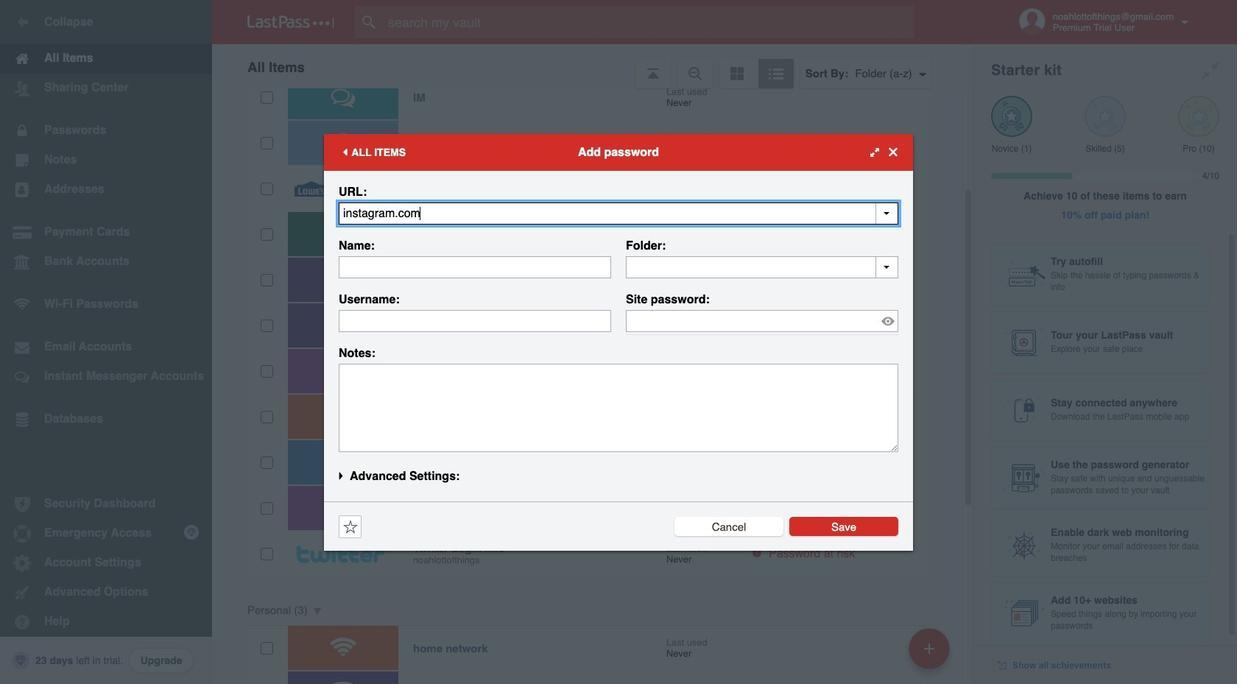 Task type: vqa. For each thing, say whether or not it's contained in the screenshot.
alert
no



Task type: locate. For each thing, give the bounding box(es) containing it.
lastpass image
[[247, 15, 334, 29]]

None text field
[[339, 202, 899, 224], [339, 256, 611, 278], [339, 363, 899, 452], [339, 202, 899, 224], [339, 256, 611, 278], [339, 363, 899, 452]]

vault options navigation
[[212, 44, 974, 88]]

None password field
[[626, 310, 899, 332]]

search my vault text field
[[355, 6, 944, 38]]

dialog
[[324, 134, 913, 551]]

None text field
[[626, 256, 899, 278], [339, 310, 611, 332], [626, 256, 899, 278], [339, 310, 611, 332]]

Search search field
[[355, 6, 944, 38]]



Task type: describe. For each thing, give the bounding box(es) containing it.
main navigation navigation
[[0, 0, 212, 684]]

new item navigation
[[904, 624, 959, 684]]

new item image
[[924, 643, 935, 654]]



